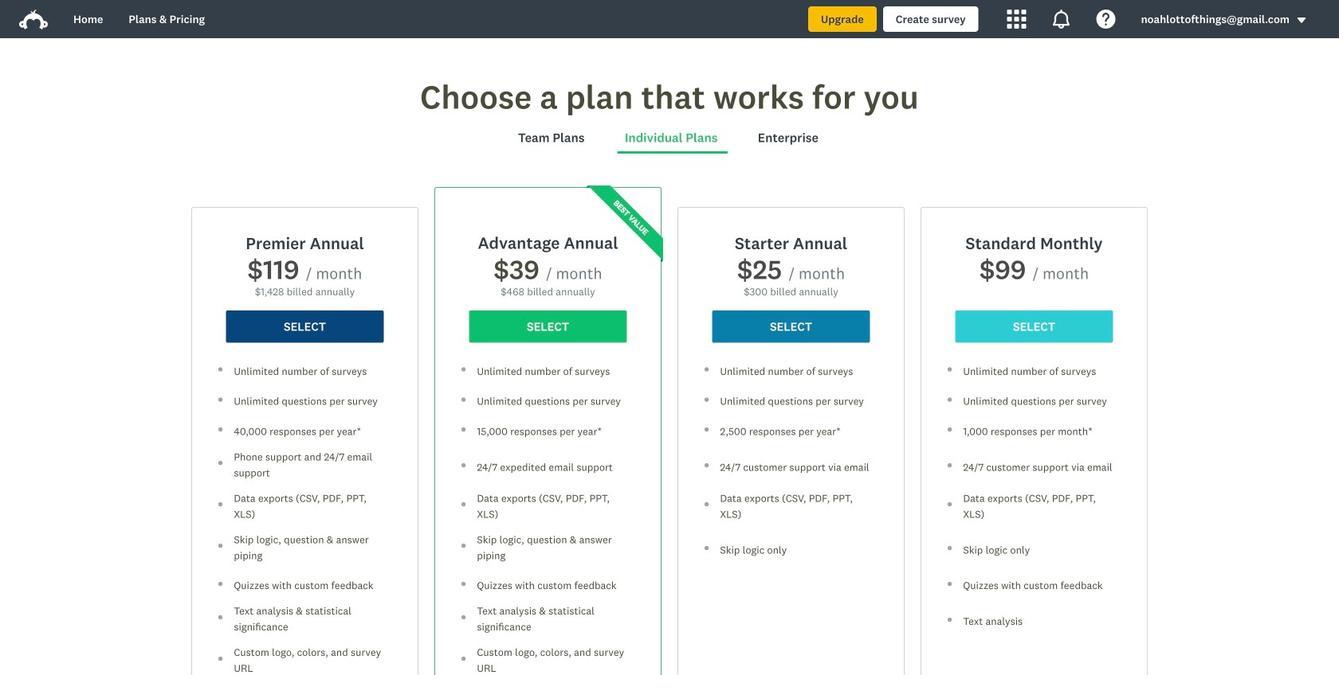 Task type: locate. For each thing, give the bounding box(es) containing it.
dropdown arrow image
[[1296, 15, 1307, 26]]

2 products icon image from the left
[[1052, 10, 1071, 29]]

0 horizontal spatial products icon image
[[1007, 10, 1026, 29]]

products icon image
[[1007, 10, 1026, 29], [1052, 10, 1071, 29]]

1 horizontal spatial products icon image
[[1052, 10, 1071, 29]]

1 products icon image from the left
[[1007, 10, 1026, 29]]



Task type: vqa. For each thing, say whether or not it's contained in the screenshot.
Survey Name field
no



Task type: describe. For each thing, give the bounding box(es) containing it.
help icon image
[[1097, 10, 1116, 29]]

surveymonkey logo image
[[19, 10, 48, 30]]



